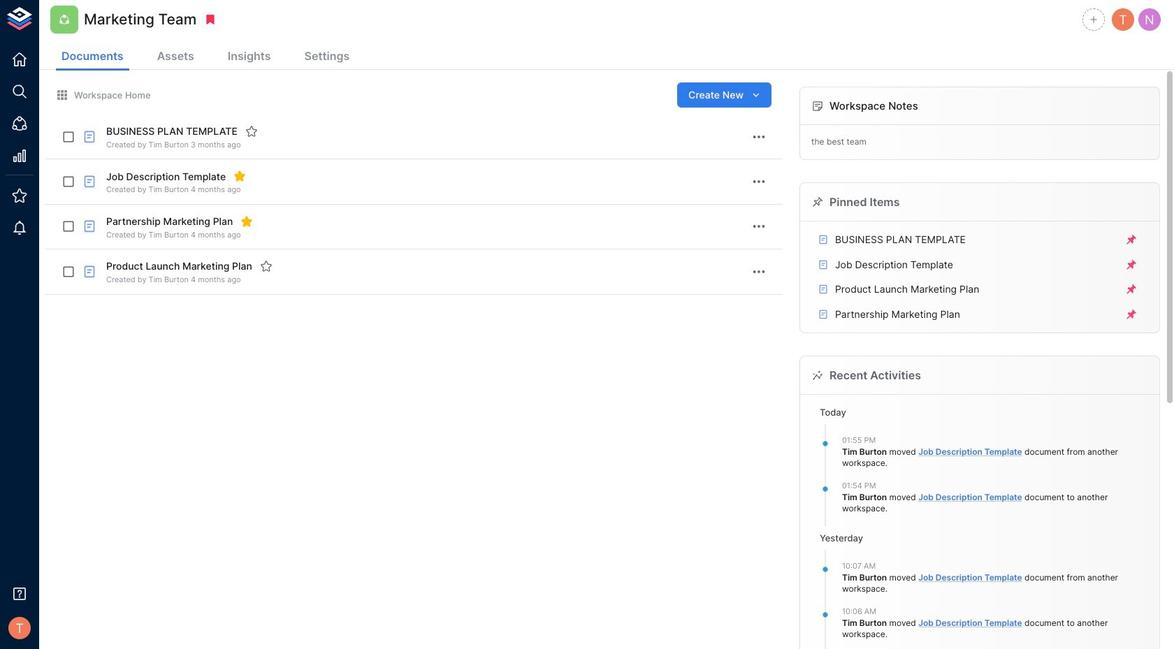 Task type: describe. For each thing, give the bounding box(es) containing it.
remove favorite image
[[234, 170, 246, 183]]

0 horizontal spatial favorite image
[[245, 125, 258, 138]]

1 vertical spatial favorite image
[[260, 260, 273, 273]]

2 unpin image from the top
[[1126, 258, 1138, 271]]

unpin image
[[1126, 283, 1138, 296]]

1 unpin image from the top
[[1126, 233, 1138, 246]]

3 unpin image from the top
[[1126, 308, 1138, 321]]



Task type: locate. For each thing, give the bounding box(es) containing it.
0 vertical spatial unpin image
[[1126, 233, 1138, 246]]

unpin image
[[1126, 233, 1138, 246], [1126, 258, 1138, 271], [1126, 308, 1138, 321]]

0 vertical spatial favorite image
[[245, 125, 258, 138]]

1 vertical spatial unpin image
[[1126, 258, 1138, 271]]

remove favorite image
[[241, 215, 253, 228]]

2 vertical spatial unpin image
[[1126, 308, 1138, 321]]

favorite image
[[245, 125, 258, 138], [260, 260, 273, 273]]

1 horizontal spatial favorite image
[[260, 260, 273, 273]]

remove bookmark image
[[204, 13, 217, 26]]



Task type: vqa. For each thing, say whether or not it's contained in the screenshot.
2nd Unpin icon
yes



